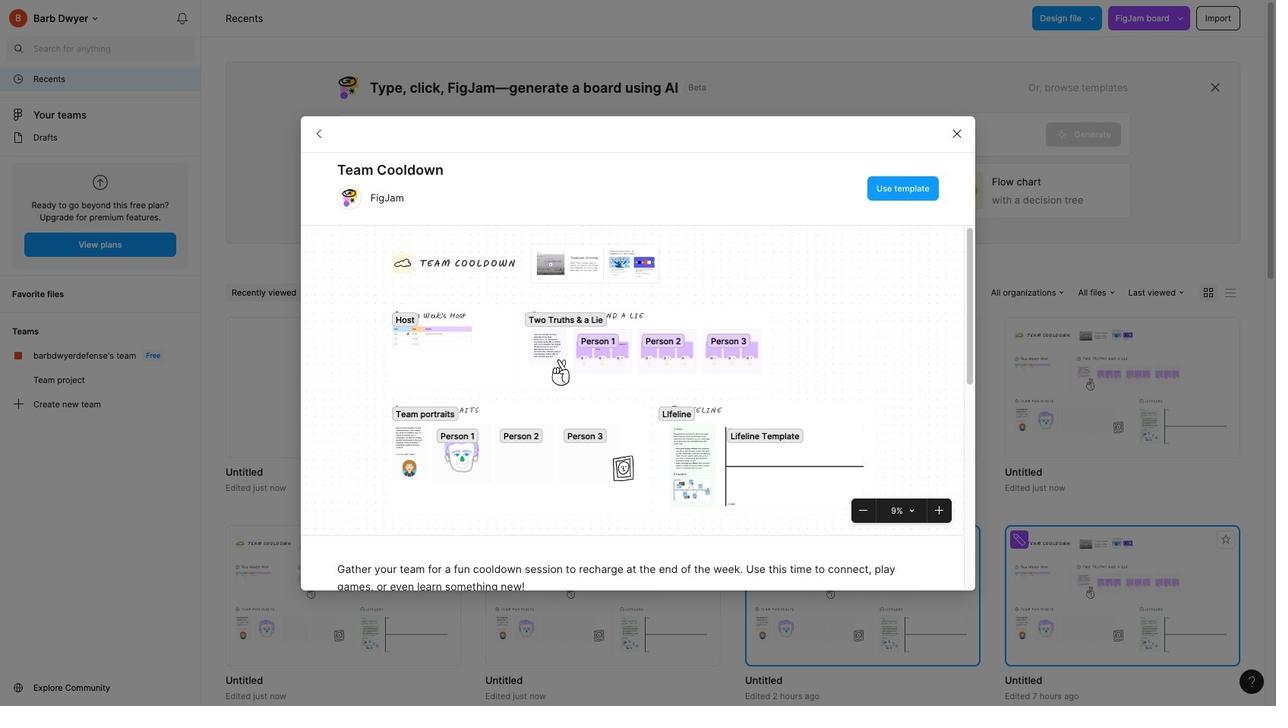 Task type: describe. For each thing, give the bounding box(es) containing it.
bell 32 image
[[170, 6, 195, 30]]

recent 16 image
[[12, 73, 24, 85]]



Task type: locate. For each thing, give the bounding box(es) containing it.
select zoom level image
[[910, 508, 915, 513]]

Ex: A weekly team meeting, starting with an ice breaker field
[[336, 113, 1047, 156]]

search 32 image
[[6, 36, 30, 61]]

community 16 image
[[12, 682, 24, 694]]

dialog
[[301, 116, 976, 706]]

file thumbnail image
[[753, 327, 974, 449], [1013, 327, 1233, 449], [233, 535, 454, 657], [493, 535, 714, 657], [753, 535, 974, 657], [1013, 535, 1233, 657]]

Search for anything text field
[[33, 43, 195, 55]]

page 16 image
[[12, 131, 24, 144]]



Task type: vqa. For each thing, say whether or not it's contained in the screenshot.
ER diagram Image
no



